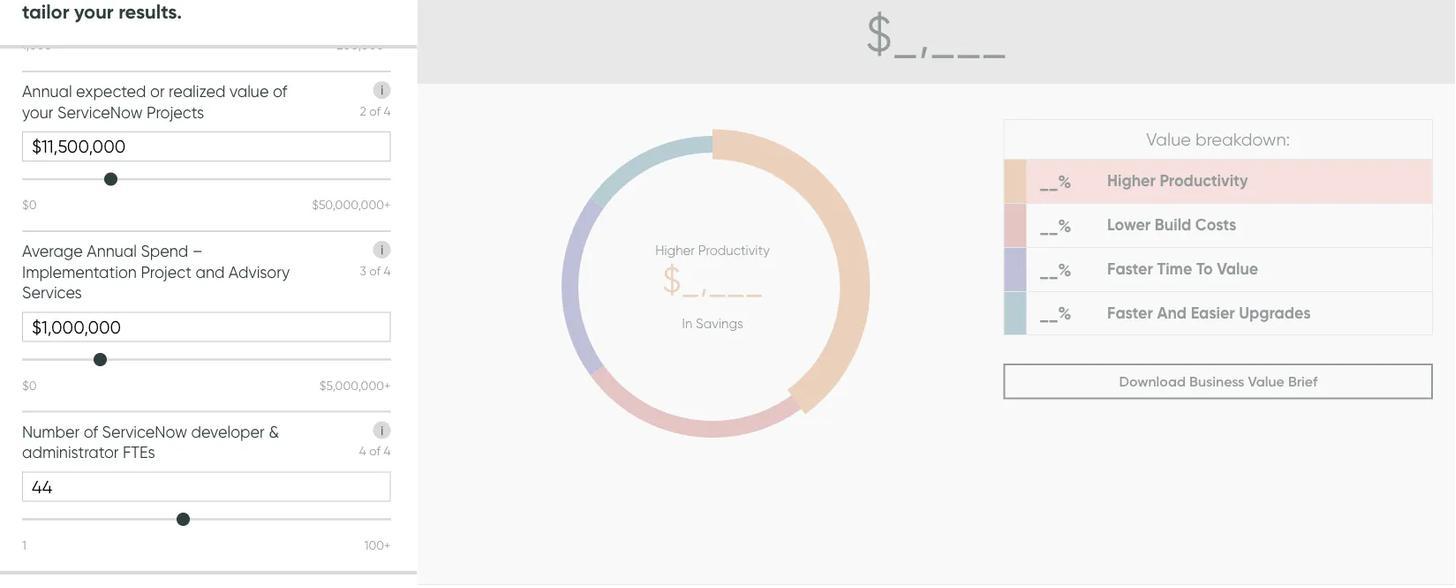 Task type: vqa. For each thing, say whether or not it's contained in the screenshot.


Task type: locate. For each thing, give the bounding box(es) containing it.
of inside i 3 of 4
[[369, 264, 381, 279]]

3 i from the top
[[381, 424, 383, 439]]

of down the $5,000,000+
[[369, 444, 381, 459]]

0 vertical spatial i
[[381, 83, 383, 98]]

annual up your
[[22, 82, 72, 102]]

$0 for average annual spend – implementation project and advisory services
[[22, 378, 37, 393]]

1 vertical spatial annual
[[87, 242, 137, 262]]

ftes
[[123, 443, 155, 463]]

of
[[273, 82, 287, 102], [369, 104, 381, 119], [369, 264, 381, 279], [84, 423, 98, 442], [369, 444, 381, 459]]

of for average annual spend – implementation project and advisory services
[[369, 264, 381, 279]]

value
[[230, 82, 269, 102]]

i inside i 3 of 4
[[381, 243, 383, 258]]

None range field
[[22, 171, 391, 189], [22, 351, 391, 369], [22, 511, 391, 529], [22, 171, 391, 189], [22, 351, 391, 369], [22, 511, 391, 529]]

–
[[192, 242, 203, 262]]

$0 up number on the bottom left of the page
[[22, 378, 37, 393]]

$0
[[22, 198, 37, 213], [22, 378, 37, 393]]

2 i from the top
[[381, 243, 383, 258]]

1
[[22, 538, 26, 553]]

implementation
[[22, 263, 137, 282]]

expected
[[76, 82, 146, 102]]

$5,000,000+
[[319, 378, 391, 393]]

2
[[360, 104, 366, 119]]

servicenow inside number of servicenow developer & administrator ftes
[[102, 423, 187, 442]]

$0 for annual expected or realized value of your servicenow projects
[[22, 198, 37, 213]]

services
[[22, 284, 82, 303]]

i 2 of 4
[[360, 83, 391, 119]]

None text field
[[22, 472, 391, 502]]

1 vertical spatial servicenow
[[102, 423, 187, 442]]

4
[[384, 104, 391, 119], [384, 264, 391, 279], [359, 444, 366, 459], [384, 444, 391, 459]]

of right 2
[[369, 104, 381, 119]]

0 horizontal spatial annual
[[22, 82, 72, 102]]

i down the $5,000,000+
[[381, 424, 383, 439]]

4 for number of servicenow developer & administrator ftes
[[384, 444, 391, 459]]

0 vertical spatial $0
[[22, 198, 37, 213]]

i for annual expected or realized value of your servicenow projects
[[381, 83, 383, 98]]

i down $50,000,000+
[[381, 243, 383, 258]]

i 4 of 4
[[359, 424, 391, 459]]

1 $0 from the top
[[22, 198, 37, 213]]

of inside i 4 of 4
[[369, 444, 381, 459]]

0 vertical spatial servicenow
[[57, 103, 143, 122]]

4 inside i 2 of 4
[[384, 104, 391, 119]]

annual
[[22, 82, 72, 102], [87, 242, 137, 262]]

1 vertical spatial i
[[381, 243, 383, 258]]

$0 up average
[[22, 198, 37, 213]]

100+
[[364, 538, 391, 553]]

project
[[141, 263, 192, 282]]

i inside i 2 of 4
[[381, 83, 383, 98]]

annual up implementation
[[87, 242, 137, 262]]

i down 200,000+ at the left top of the page
[[381, 83, 383, 98]]

of up administrator
[[84, 423, 98, 442]]

of right 3
[[369, 264, 381, 279]]

$50,000,000+
[[312, 198, 391, 213]]

2 $0 from the top
[[22, 378, 37, 393]]

i for number of servicenow developer & administrator ftes
[[381, 424, 383, 439]]

2 vertical spatial i
[[381, 424, 383, 439]]

of right value
[[273, 82, 287, 102]]

or
[[150, 82, 165, 102]]

of inside i 2 of 4
[[369, 104, 381, 119]]

servicenow
[[57, 103, 143, 122], [102, 423, 187, 442]]

projects
[[147, 103, 204, 122]]

spend
[[141, 242, 188, 262]]

1,000
[[22, 38, 52, 53]]

0 vertical spatial annual
[[22, 82, 72, 102]]

servicenow up ftes
[[102, 423, 187, 442]]

1 horizontal spatial annual
[[87, 242, 137, 262]]

3
[[360, 264, 366, 279]]

4 inside i 3 of 4
[[384, 264, 391, 279]]

None text field
[[22, 132, 391, 162], [22, 313, 391, 343], [22, 132, 391, 162], [22, 313, 391, 343]]

administrator
[[22, 443, 119, 463]]

your
[[22, 103, 53, 122]]

i
[[381, 83, 383, 98], [381, 243, 383, 258], [381, 424, 383, 439]]

annual expected or realized value of your servicenow projects
[[22, 82, 287, 122]]

i inside i 4 of 4
[[381, 424, 383, 439]]

servicenow down 'expected'
[[57, 103, 143, 122]]

1 vertical spatial $0
[[22, 378, 37, 393]]

1 i from the top
[[381, 83, 383, 98]]

realized
[[169, 82, 226, 102]]

number of servicenow developer & administrator ftes
[[22, 423, 279, 463]]



Task type: describe. For each thing, give the bounding box(es) containing it.
annual inside the annual expected or realized value of your servicenow projects
[[22, 82, 72, 102]]

of for annual expected or realized value of your servicenow projects
[[369, 104, 381, 119]]

&
[[269, 423, 279, 442]]

of inside number of servicenow developer & administrator ftes
[[84, 423, 98, 442]]

average annual spend – implementation project and advisory services
[[22, 242, 290, 303]]

number
[[22, 423, 80, 442]]

annual inside average annual spend – implementation project and advisory services
[[87, 242, 137, 262]]

and
[[196, 263, 225, 282]]

average
[[22, 242, 83, 262]]

servicenow inside the annual expected or realized value of your servicenow projects
[[57, 103, 143, 122]]

i 3 of 4
[[360, 243, 391, 279]]

4 for average annual spend – implementation project and advisory services
[[384, 264, 391, 279]]

4 for annual expected or realized value of your servicenow projects
[[384, 104, 391, 119]]

of for number of servicenow developer & administrator ftes
[[369, 444, 381, 459]]

developer
[[191, 423, 265, 442]]

i for average annual spend – implementation project and advisory services
[[381, 243, 383, 258]]

advisory
[[229, 263, 290, 282]]

200,000+
[[337, 38, 391, 53]]

of inside the annual expected or realized value of your servicenow projects
[[273, 82, 287, 102]]



